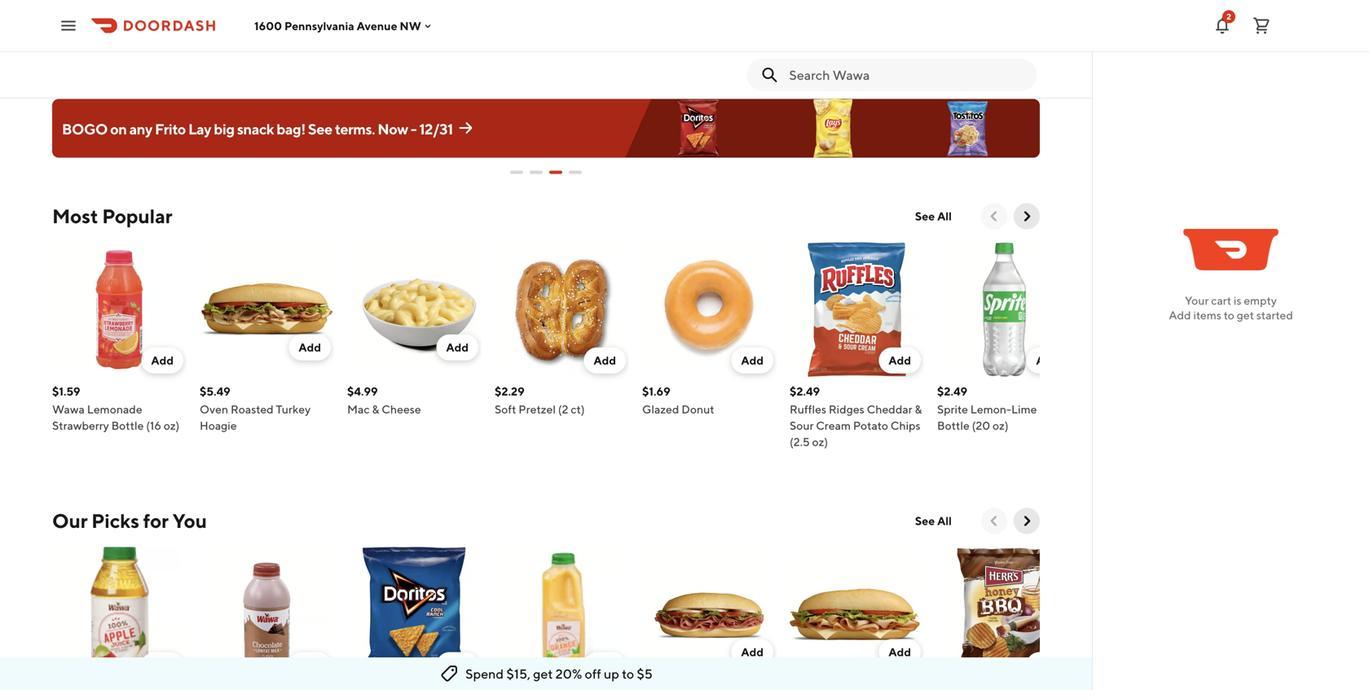 Task type: describe. For each thing, give the bounding box(es) containing it.
ruffles
[[790, 403, 827, 416]]

bag!
[[277, 120, 306, 138]]

after
[[451, 43, 477, 57]]

(2.5
[[790, 435, 810, 449]]

combos & kids meals link
[[815, 0, 897, 59]]

$5.49 oven roasted turkey hoagie
[[200, 385, 311, 433]]

0 vertical spatial see
[[308, 120, 332, 138]]

lemonade
[[87, 403, 142, 416]]

spend
[[466, 667, 504, 682]]

soft pretzel (2 ct) image
[[495, 243, 630, 377]]

(20
[[973, 419, 991, 433]]

next button of carousel image
[[1019, 208, 1036, 225]]

ruffles ridges cheddar & sour cream potato chips (2.5 oz) image
[[790, 243, 925, 377]]

wawa
[[52, 403, 85, 416]]

add for mac & cheese image on the left of the page
[[446, 341, 469, 354]]

lemon-
[[971, 403, 1012, 416]]

add for italian hoagie image
[[742, 646, 764, 659]]

up
[[604, 667, 620, 682]]

open menu image
[[59, 16, 78, 35]]

$1.59
[[52, 385, 80, 398]]

add for the glazed donut image
[[742, 354, 764, 367]]

lime
[[1012, 403, 1038, 416]]

& for sandwiches & burgers
[[412, 27, 419, 40]]

bowls
[[746, 43, 777, 57]]

started
[[1257, 309, 1294, 322]]

salads & bowls link
[[721, 0, 802, 59]]

$2.49 for $2.49 ruffles ridges cheddar & sour cream potato chips (2.5 oz)
[[790, 385, 821, 398]]

breakfast
[[169, 27, 219, 40]]

$2.49 ruffles ridges cheddar & sour cream potato chips (2.5 oz)
[[790, 385, 923, 449]]

bogo
[[62, 120, 108, 138]]

salads
[[740, 27, 774, 40]]

off
[[585, 667, 602, 682]]

all for our picks for you
[[938, 515, 952, 528]]

turkey
[[276, 403, 311, 416]]

your
[[1186, 294, 1210, 307]]

snack
[[237, 120, 274, 138]]

$2.49 for $2.49 sprite lemon-lime soda bottle (20 oz)
[[938, 385, 968, 398]]

items
[[1194, 309, 1222, 322]]

our
[[52, 510, 88, 533]]

most
[[52, 205, 98, 228]]

oven
[[200, 403, 228, 416]]

-
[[411, 120, 417, 138]]

add for 'soft pretzel (2 ct)' 'image'
[[594, 354, 616, 367]]

wawa 100% orange juice bottle (1 qt) image
[[495, 548, 630, 682]]

italian hoagie image
[[643, 548, 777, 682]]

4pm
[[480, 43, 505, 57]]

(2
[[558, 403, 569, 416]]

potato
[[854, 419, 889, 433]]

glazed
[[643, 403, 680, 416]]

previous button of carousel image
[[987, 513, 1003, 530]]

pennsylvania
[[285, 19, 355, 32]]

$1.69
[[643, 385, 671, 398]]

is
[[1234, 294, 1242, 307]]

$4.99 mac & cheese
[[347, 385, 421, 416]]

spend $15, get 20% off up to $5
[[466, 667, 653, 682]]

pizza
[[450, 27, 478, 40]]

$2.29
[[495, 385, 525, 398]]

sandwiches & burgers link
[[342, 0, 424, 59]]

mac & cheese image
[[347, 243, 482, 377]]

sandwiches & burgers
[[348, 27, 419, 57]]

hoagies link
[[248, 0, 329, 43]]

deals link
[[59, 0, 140, 43]]

breakfast image
[[165, 0, 223, 26]]

combos
[[830, 27, 873, 40]]

frito
[[155, 120, 186, 138]]

previous button of carousel image
[[987, 208, 1003, 225]]

now
[[378, 120, 408, 138]]

& inside "$2.49 ruffles ridges cheddar & sour cream potato chips (2.5 oz)"
[[915, 403, 923, 416]]

(16
[[146, 419, 161, 433]]

bottle inside $2.49 sprite lemon-lime soda bottle (20 oz)
[[938, 419, 970, 433]]

specialty drinks
[[927, 27, 975, 57]]

popular
[[102, 205, 172, 228]]

donut
[[682, 403, 715, 416]]

hoagie
[[200, 419, 237, 433]]

you
[[173, 510, 207, 533]]

our picks for you link
[[52, 508, 207, 535]]

lay
[[188, 120, 211, 138]]

hoagies
[[268, 27, 310, 40]]

terms.
[[335, 120, 375, 138]]

1600
[[254, 19, 282, 32]]

cheese
[[382, 403, 421, 416]]

add for ruffles ridges cheddar & sour cream potato chips (2.5 oz) image
[[889, 354, 912, 367]]

see all for most popular
[[916, 210, 952, 223]]

cheddar
[[867, 403, 913, 416]]

cream
[[817, 419, 851, 433]]

all for most popular
[[938, 210, 952, 223]]

& for salads & bowls
[[776, 27, 783, 40]]

soda
[[1040, 403, 1066, 416]]

drinks
[[934, 43, 967, 57]]

glazed donut image
[[643, 243, 777, 377]]

burgers
[[363, 43, 404, 57]]



Task type: locate. For each thing, give the bounding box(es) containing it.
0 horizontal spatial $2.49
[[790, 385, 821, 398]]

picks
[[91, 510, 139, 533]]

$2.49 inside $2.49 sprite lemon-lime soda bottle (20 oz)
[[938, 385, 968, 398]]

salads & bowls
[[740, 27, 783, 57]]

1 vertical spatial see all
[[916, 515, 952, 528]]

1 vertical spatial all
[[938, 515, 952, 528]]

& inside the $4.99 mac & cheese
[[372, 403, 380, 416]]

add for wawa 100% orange juice bottle (1 qt) image
[[594, 659, 616, 672]]

ct)
[[571, 403, 585, 416]]

bottle
[[111, 419, 144, 433], [938, 419, 970, 433]]

get inside your cart is empty add items to get started
[[1238, 309, 1255, 322]]

& inside salads & bowls
[[776, 27, 783, 40]]

chips
[[891, 419, 921, 433]]

bogo on any frito lay big snack bag! see terms. now - 12/31
[[62, 120, 453, 138]]

0 horizontal spatial oz)
[[164, 419, 180, 433]]

wawa lemonade strawberry bottle (16 oz) image
[[52, 243, 187, 377]]

1 horizontal spatial to
[[1225, 309, 1235, 322]]

1 see all link from the top
[[906, 203, 962, 230]]

get down is on the top right
[[1238, 309, 1255, 322]]

pretzel
[[519, 403, 556, 416]]

to inside your cart is empty add items to get started
[[1225, 309, 1235, 322]]

empty
[[1245, 294, 1278, 307]]

to
[[1225, 309, 1235, 322], [622, 667, 635, 682]]

cart
[[1212, 294, 1232, 307]]

see left previous button of carousel icon
[[916, 210, 936, 223]]

$2.49 up sprite on the bottom right of page
[[938, 385, 968, 398]]

& right mac
[[372, 403, 380, 416]]

add
[[1170, 309, 1192, 322], [299, 341, 321, 354], [446, 341, 469, 354], [151, 354, 174, 367], [594, 354, 616, 367], [742, 354, 764, 367], [889, 354, 912, 367], [1037, 354, 1059, 367], [742, 646, 764, 659], [889, 646, 912, 659], [446, 659, 469, 672], [594, 659, 616, 672], [1037, 659, 1059, 672]]

& inside sandwiches & burgers
[[412, 27, 419, 40]]

specialty drinks link
[[910, 0, 992, 59]]

sandwiches
[[348, 27, 409, 40]]

see all link left previous button of carousel image
[[906, 508, 962, 535]]

see all left previous button of carousel image
[[916, 515, 952, 528]]

$2.49 up "ruffles"
[[790, 385, 821, 398]]

1 vertical spatial see all link
[[906, 508, 962, 535]]

see all for our picks for you
[[916, 515, 952, 528]]

$2.49 sprite lemon-lime soda bottle (20 oz)
[[938, 385, 1066, 433]]

soft
[[495, 403, 517, 416]]

meals
[[853, 43, 884, 57]]

see all left previous button of carousel icon
[[916, 210, 952, 223]]

strawberry
[[52, 419, 109, 433]]

2 vertical spatial see
[[916, 515, 936, 528]]

bottle down sprite on the bottom right of page
[[938, 419, 970, 433]]

avenue
[[357, 19, 398, 32]]

nw
[[400, 19, 421, 32]]

20%
[[556, 667, 583, 682]]

0 vertical spatial get
[[1238, 309, 1255, 322]]

& for combos & kids meals
[[876, 27, 883, 40]]

oven roasted turkey hoagie image
[[200, 243, 334, 377]]

$5
[[637, 667, 653, 682]]

bottle down lemonade on the bottom left
[[111, 419, 144, 433]]

only
[[480, 27, 505, 40]]

doritos cool ranch tortilla chips (2.75 oz) image
[[347, 548, 482, 682]]

$1.69 glazed donut
[[643, 385, 715, 416]]

for
[[143, 510, 169, 533]]

add for doritos cool ranch tortilla chips (2.75 oz) image
[[446, 659, 469, 672]]

$5.49
[[200, 385, 231, 398]]

see all link for our picks for you
[[906, 508, 962, 535]]

$1.59 wawa lemonade strawberry bottle (16 oz)
[[52, 385, 180, 433]]

see left previous button of carousel image
[[916, 515, 936, 528]]

1 all from the top
[[938, 210, 952, 223]]

$4.99
[[347, 385, 378, 398]]

1 horizontal spatial $2.49
[[938, 385, 968, 398]]

see all link
[[906, 203, 962, 230], [906, 508, 962, 535]]

on
[[110, 120, 127, 138]]

roasted
[[231, 403, 274, 416]]

1600 pennsylvania avenue nw button
[[254, 19, 434, 32]]

see all link left previous button of carousel icon
[[906, 203, 962, 230]]

sandwiches & burgers image
[[354, 0, 413, 26]]

0 horizontal spatial bottle
[[111, 419, 144, 433]]

next button of carousel image
[[1019, 513, 1036, 530]]

1 see all from the top
[[916, 210, 952, 223]]

big
[[214, 120, 235, 138]]

add for herr's barbeque ripple potato chips (2.625 oz) image
[[1037, 659, 1059, 672]]

&
[[412, 27, 419, 40], [776, 27, 783, 40], [876, 27, 883, 40], [372, 403, 380, 416], [915, 403, 923, 416]]

herr's barbeque ripple potato chips (2.625 oz) image
[[938, 548, 1072, 682]]

1 horizontal spatial oz)
[[813, 435, 829, 449]]

2
[[1227, 12, 1232, 21]]

Search Wawa search field
[[790, 66, 1024, 84]]

to down cart
[[1225, 309, 1235, 322]]

to for up
[[622, 667, 635, 682]]

to for items
[[1225, 309, 1235, 322]]

see for most popular
[[916, 210, 936, 223]]

sprite
[[938, 403, 969, 416]]

add inside your cart is empty add items to get started
[[1170, 309, 1192, 322]]

our picks for you
[[52, 510, 207, 533]]

1 vertical spatial to
[[622, 667, 635, 682]]

all left previous button of carousel image
[[938, 515, 952, 528]]

$2.49 inside "$2.49 ruffles ridges cheddar & sour cream potato chips (2.5 oz)"
[[790, 385, 821, 398]]

see all link for most popular
[[906, 203, 962, 230]]

2 $2.49 from the left
[[938, 385, 968, 398]]

oz) right (2.5
[[813, 435, 829, 449]]

1 bottle from the left
[[111, 419, 144, 433]]

oz) inside "$2.49 ruffles ridges cheddar & sour cream potato chips (2.5 oz)"
[[813, 435, 829, 449]]

notification bell image
[[1213, 16, 1233, 35]]

1 horizontal spatial get
[[1238, 309, 1255, 322]]

0 horizontal spatial to
[[622, 667, 635, 682]]

& right the salads
[[776, 27, 783, 40]]

1 $2.49 from the left
[[790, 385, 821, 398]]

$2.49
[[790, 385, 821, 398], [938, 385, 968, 398]]

2 horizontal spatial oz)
[[993, 419, 1009, 433]]

get right $15,
[[533, 667, 553, 682]]

2 see all link from the top
[[906, 508, 962, 535]]

get
[[1238, 309, 1255, 322], [533, 667, 553, 682]]

specialty
[[927, 27, 975, 40]]

see for our picks for you
[[916, 515, 936, 528]]

deals image
[[70, 0, 129, 26]]

& up meals at right
[[876, 27, 883, 40]]

& up chips
[[915, 403, 923, 416]]

pizza only after 4pm link
[[437, 0, 519, 59]]

oz) down "lemon-"
[[993, 419, 1009, 433]]

your cart is empty add items to get started
[[1170, 294, 1294, 322]]

1600 pennsylvania avenue nw
[[254, 19, 421, 32]]

most popular
[[52, 205, 172, 228]]

0 vertical spatial to
[[1225, 309, 1235, 322]]

2 bottle from the left
[[938, 419, 970, 433]]

0 vertical spatial see all link
[[906, 203, 962, 230]]

any
[[129, 120, 152, 138]]

honey smoked turkey hoagie image
[[790, 548, 925, 682]]

pizza only after 4pm
[[450, 27, 505, 57]]

0 horizontal spatial get
[[533, 667, 553, 682]]

0 vertical spatial see all
[[916, 210, 952, 223]]

to right the up
[[622, 667, 635, 682]]

all left previous button of carousel icon
[[938, 210, 952, 223]]

sprite lemon-lime soda bottle (20 oz) image
[[938, 243, 1072, 377]]

combos & kids meals
[[828, 27, 884, 57]]

0 items, open order cart image
[[1253, 16, 1272, 35]]

bottle inside $1.59 wawa lemonade strawberry bottle (16 oz)
[[111, 419, 144, 433]]

wawa 1% lowfat chocolate milk (16 oz) image
[[200, 548, 334, 682]]

oz) inside $1.59 wawa lemonade strawberry bottle (16 oz)
[[164, 419, 180, 433]]

1 vertical spatial get
[[533, 667, 553, 682]]

0 vertical spatial all
[[938, 210, 952, 223]]

add for honey smoked turkey hoagie image
[[889, 646, 912, 659]]

hoagies image
[[259, 0, 318, 26]]

& right sandwiches
[[412, 27, 419, 40]]

$15,
[[507, 667, 531, 682]]

all
[[938, 210, 952, 223], [938, 515, 952, 528]]

oz) inside $2.49 sprite lemon-lime soda bottle (20 oz)
[[993, 419, 1009, 433]]

add for oven roasted turkey hoagie image
[[299, 341, 321, 354]]

add for wawa lemonade strawberry bottle (16 oz) image
[[151, 354, 174, 367]]

oz) right '(16'
[[164, 419, 180, 433]]

ridges
[[829, 403, 865, 416]]

deals
[[85, 27, 114, 40]]

most popular link
[[52, 203, 172, 230]]

2 all from the top
[[938, 515, 952, 528]]

sour
[[790, 419, 814, 433]]

1 vertical spatial see
[[916, 210, 936, 223]]

mac
[[347, 403, 370, 416]]

wawa 100% apple juice bottle (16 oz) image
[[52, 548, 187, 682]]

kids
[[828, 43, 851, 57]]

& inside the combos & kids meals
[[876, 27, 883, 40]]

2 see all from the top
[[916, 515, 952, 528]]

breakfast link
[[153, 0, 235, 43]]

1 horizontal spatial bottle
[[938, 419, 970, 433]]

add button
[[289, 335, 331, 361], [289, 335, 331, 361], [437, 335, 479, 361], [437, 335, 479, 361], [141, 348, 183, 374], [141, 348, 183, 374], [584, 348, 626, 374], [584, 348, 626, 374], [732, 348, 774, 374], [732, 348, 774, 374], [879, 348, 921, 374], [879, 348, 921, 374], [1027, 348, 1069, 374], [1027, 348, 1069, 374], [732, 640, 774, 666], [732, 640, 774, 666], [879, 640, 921, 666], [879, 640, 921, 666], [437, 653, 479, 679], [437, 653, 479, 679], [584, 653, 626, 679], [584, 653, 626, 679], [1027, 653, 1069, 679], [1027, 653, 1069, 679]]

see right bag!
[[308, 120, 332, 138]]

add for sprite lemon-lime soda bottle (20 oz) image
[[1037, 354, 1059, 367]]



Task type: vqa. For each thing, say whether or not it's contained in the screenshot.


